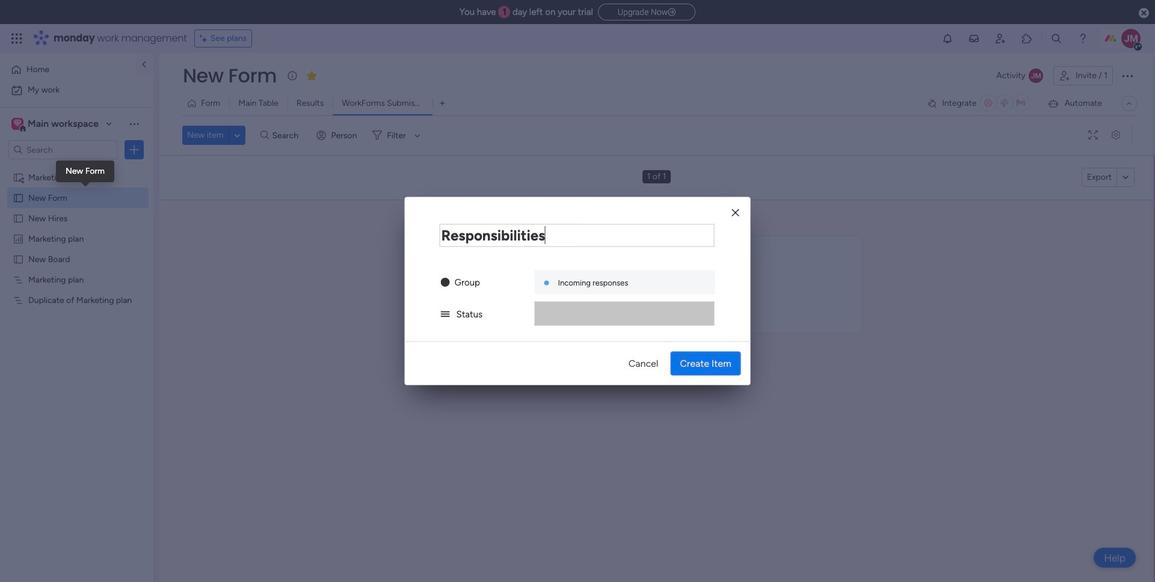 Task type: vqa. For each thing, say whether or not it's contained in the screenshot.
name related to 5
no



Task type: locate. For each thing, give the bounding box(es) containing it.
search everything image
[[1051, 33, 1063, 45]]

public board image
[[13, 192, 24, 203], [13, 213, 24, 224], [13, 253, 24, 265]]

list box
[[0, 165, 154, 473]]

0 vertical spatial option
[[7, 60, 128, 79]]

jeremy miller image
[[1122, 29, 1141, 48]]

notifications image
[[942, 33, 954, 45]]

invite members image
[[995, 33, 1007, 45]]

public board image down public dashboard icon
[[13, 253, 24, 265]]

workspace image
[[11, 117, 23, 131]]

add view image
[[440, 99, 445, 108]]

collapse board header image
[[1125, 99, 1135, 108]]

update feed image
[[969, 33, 981, 45]]

dapulse rightstroke image
[[668, 8, 676, 17]]

public board image down shareable board image
[[13, 192, 24, 203]]

1 public board image from the top
[[13, 192, 24, 203]]

public board image up public dashboard icon
[[13, 213, 24, 224]]

monday marketplace image
[[1022, 33, 1034, 45]]

v2 search image
[[261, 129, 269, 142]]

remove from favorites image
[[306, 70, 318, 82]]

0 vertical spatial public board image
[[13, 192, 24, 203]]

select product image
[[11, 33, 23, 45]]

close image
[[732, 208, 740, 217]]

None field
[[180, 63, 280, 88], [440, 224, 715, 247], [180, 63, 280, 88], [440, 224, 715, 247]]

new form element
[[497, 265, 817, 289]]

option
[[7, 60, 128, 79], [7, 81, 146, 100], [0, 166, 154, 169]]

1 vertical spatial public board image
[[13, 213, 24, 224]]

dialog
[[405, 197, 751, 386]]

2 vertical spatial public board image
[[13, 253, 24, 265]]



Task type: describe. For each thing, give the bounding box(es) containing it.
shareable board image
[[13, 172, 24, 183]]

see plans image
[[200, 32, 211, 45]]

angle down image
[[234, 131, 240, 140]]

dapulse close image
[[1140, 7, 1150, 19]]

arrow down image
[[410, 128, 425, 143]]

open full screen image
[[1084, 131, 1103, 140]]

Search field
[[269, 127, 305, 144]]

workspace selection element
[[11, 117, 101, 132]]

1 vertical spatial option
[[7, 81, 146, 100]]

2 public board image from the top
[[13, 213, 24, 224]]

v2 status image
[[441, 309, 450, 320]]

2 vertical spatial option
[[0, 166, 154, 169]]

Search in workspace field
[[25, 143, 101, 157]]

settings image
[[1107, 131, 1126, 140]]

3 public board image from the top
[[13, 253, 24, 265]]

workspace image
[[13, 117, 22, 131]]

show board description image
[[285, 70, 300, 82]]

public dashboard image
[[13, 233, 24, 244]]

board activity image
[[1029, 69, 1044, 83]]

help image
[[1078, 33, 1090, 45]]

v2 sun image
[[441, 277, 450, 288]]



